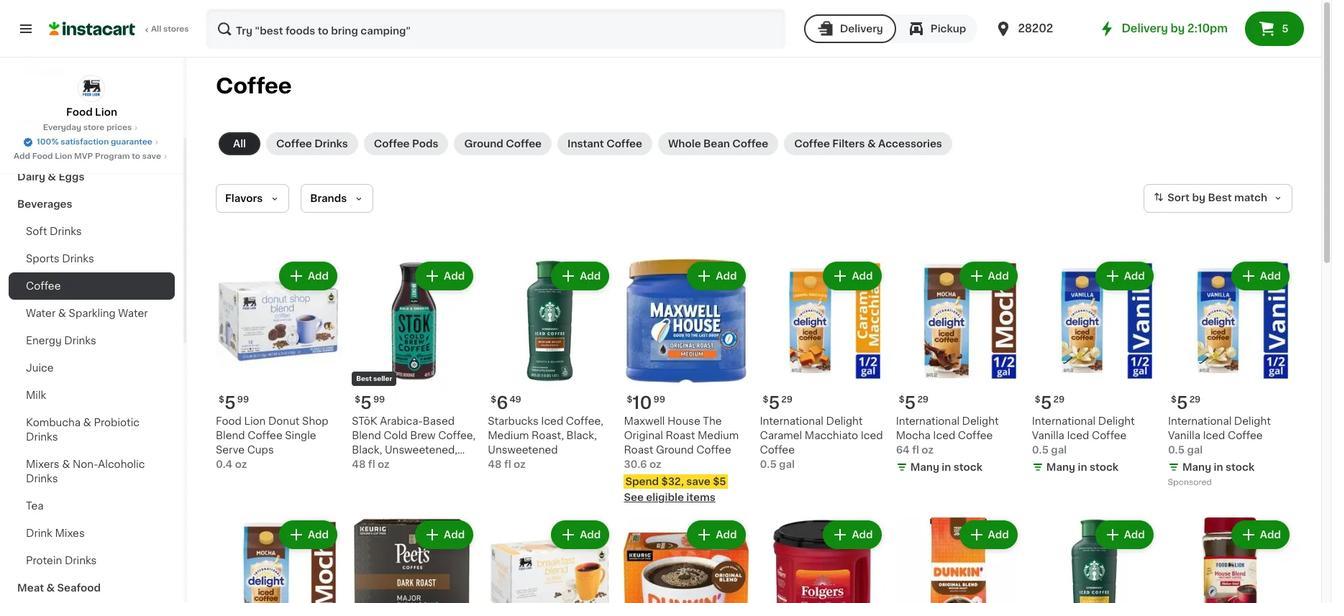 Task type: describe. For each thing, give the bounding box(es) containing it.
1 international delight vanilla iced coffee 0.5 gal from the left
[[1033, 417, 1136, 456]]

best match
[[1209, 193, 1268, 203]]

protein drinks
[[26, 556, 97, 566]]

coffee inside international delight mocha iced coffee 64 fl oz
[[959, 431, 993, 441]]

7 $ from the left
[[1036, 396, 1041, 405]]

2 in from the left
[[1078, 463, 1088, 473]]

& for seafood
[[46, 584, 55, 594]]

coffee, inside stōk arabica-based blend cold brew coffee, black, unsweetened, medium roast
[[438, 431, 476, 441]]

oz inside 'maxwell house the original roast medium roast ground coffee 30.6 oz'
[[650, 460, 662, 470]]

sort by
[[1168, 193, 1206, 203]]

delivery by 2:10pm link
[[1099, 20, 1229, 37]]

original
[[624, 431, 663, 441]]

3 international from the left
[[1033, 417, 1096, 427]]

1 48 from the left
[[352, 460, 366, 470]]

bean
[[704, 139, 730, 149]]

coffee filters & accessories
[[795, 139, 943, 149]]

international delight caramel macchiato iced coffee 0.5 gal
[[760, 417, 884, 470]]

starbucks
[[488, 417, 539, 427]]

store
[[83, 124, 105, 132]]

1 horizontal spatial gal
[[1052, 446, 1068, 456]]

4 $ 5 29 from the left
[[1172, 395, 1201, 412]]

2 vanilla from the left
[[1169, 431, 1201, 441]]

iced inside international delight mocha iced coffee 64 fl oz
[[934, 431, 956, 441]]

serve
[[216, 446, 245, 456]]

1 vanilla from the left
[[1033, 431, 1065, 441]]

28202
[[1019, 23, 1054, 34]]

service type group
[[804, 14, 978, 43]]

all for all
[[233, 139, 246, 149]]

0 horizontal spatial food
[[32, 153, 53, 160]]

arabica-
[[380, 417, 423, 427]]

1 many in stock from the left
[[911, 463, 983, 473]]

0.5 inside international delight caramel macchiato iced coffee 0.5 gal
[[760, 460, 777, 470]]

drinks for soft drinks
[[50, 227, 82, 237]]

product group containing 10
[[624, 259, 749, 505]]

milk
[[26, 391, 46, 401]]

prices
[[106, 124, 132, 132]]

flavors button
[[216, 184, 289, 213]]

unsweetened,
[[385, 446, 458, 456]]

2 water from the left
[[118, 309, 148, 319]]

lion for food lion donut shop blend coffee single serve cups 0.4 oz
[[244, 417, 266, 427]]

10
[[633, 395, 652, 412]]

coffee drinks
[[276, 139, 348, 149]]

$ inside $ 6 49
[[491, 396, 497, 405]]

everyday store prices link
[[43, 122, 141, 134]]

coffee drinks link
[[266, 132, 358, 155]]

sort
[[1168, 193, 1190, 203]]

kombucha & probiotic drinks link
[[9, 410, 175, 451]]

drinks for energy drinks
[[64, 336, 96, 346]]

maxwell house the original roast medium roast ground coffee 30.6 oz
[[624, 417, 739, 470]]

fl inside international delight mocha iced coffee 64 fl oz
[[913, 446, 920, 456]]

$ 6 49
[[491, 395, 522, 412]]

all for all stores
[[151, 25, 161, 33]]

& for sparkling
[[58, 309, 66, 319]]

instacart logo image
[[49, 20, 135, 37]]

0 vertical spatial ground
[[465, 139, 504, 149]]

mixes
[[55, 529, 85, 539]]

coffee pods link
[[364, 132, 449, 155]]

add food lion mvp program to save
[[14, 153, 161, 160]]

all stores link
[[49, 9, 190, 49]]

30.6
[[624, 460, 647, 470]]

eligible
[[647, 493, 684, 503]]

dairy & eggs
[[17, 172, 85, 182]]

whole
[[669, 139, 701, 149]]

energy
[[26, 336, 62, 346]]

save inside "add food lion mvp program to save" link
[[142, 153, 161, 160]]

3 $ 5 29 from the left
[[1036, 395, 1065, 412]]

milk link
[[9, 382, 175, 410]]

international delight mocha iced coffee 64 fl oz
[[897, 417, 999, 456]]

iced inside starbucks iced coffee, medium roast, black, unsweetened 48 fl oz
[[541, 417, 564, 427]]

donut
[[268, 417, 300, 427]]

4 international from the left
[[1169, 417, 1232, 427]]

2 $ 5 29 from the left
[[899, 395, 929, 412]]

delight inside international delight mocha iced coffee 64 fl oz
[[963, 417, 999, 427]]

fl inside starbucks iced coffee, medium roast, black, unsweetened 48 fl oz
[[505, 460, 512, 470]]

drinks inside mixers & non-alcoholic drinks
[[26, 474, 58, 484]]

stores
[[163, 25, 189, 33]]

blend inside food lion donut shop blend coffee single serve cups 0.4 oz
[[216, 431, 245, 441]]

1 $ 5 29 from the left
[[763, 395, 793, 412]]

brands button
[[301, 184, 374, 213]]

$5
[[713, 477, 727, 487]]

oz inside starbucks iced coffee, medium roast, black, unsweetened 48 fl oz
[[514, 460, 526, 470]]

lion for food lion
[[95, 107, 117, 117]]

1 water from the left
[[26, 309, 56, 319]]

food lion
[[66, 107, 117, 117]]

1 vertical spatial roast
[[624, 446, 654, 456]]

iced inside international delight caramel macchiato iced coffee 0.5 gal
[[861, 431, 884, 441]]

brands
[[310, 194, 347, 204]]

1 $ from the left
[[219, 396, 224, 405]]

dairy
[[17, 172, 45, 182]]

sparkling
[[69, 309, 116, 319]]

drinks for sports drinks
[[62, 254, 94, 264]]

mixers & non-alcoholic drinks
[[26, 460, 145, 484]]

water & sparkling water
[[26, 309, 148, 319]]

by for delivery
[[1171, 23, 1186, 34]]

3 stock from the left
[[1226, 463, 1255, 473]]

the
[[703, 417, 722, 427]]

spend
[[626, 477, 659, 487]]

1 in from the left
[[942, 463, 952, 473]]

oz down cold
[[378, 460, 390, 470]]

lists link
[[9, 57, 175, 86]]

Search field
[[207, 10, 784, 48]]

see
[[624, 493, 644, 503]]

4 29 from the left
[[1190, 396, 1201, 405]]

sports
[[26, 254, 60, 264]]

mixers
[[26, 460, 60, 470]]

best seller
[[356, 376, 392, 382]]

juice link
[[9, 355, 175, 382]]

protein
[[26, 556, 62, 566]]

6 $ from the left
[[899, 396, 905, 405]]

oz inside food lion donut shop blend coffee single serve cups 0.4 oz
[[235, 460, 247, 470]]

produce
[[17, 145, 61, 155]]

caramel
[[760, 431, 803, 441]]

coffee pods
[[374, 139, 439, 149]]

99 for stōk arabica-based blend cold brew coffee, black, unsweetened, medium roast
[[373, 396, 385, 405]]

delivery for delivery
[[840, 24, 884, 34]]

cold
[[384, 431, 408, 441]]

100% satisfaction guarantee
[[37, 138, 153, 146]]

& for eggs
[[48, 172, 56, 182]]

meat & seafood
[[17, 584, 101, 594]]

filters
[[833, 139, 866, 149]]

drink mixes link
[[9, 520, 175, 548]]

seafood
[[57, 584, 101, 594]]

1 29 from the left
[[782, 396, 793, 405]]

gal inside international delight caramel macchiato iced coffee 0.5 gal
[[779, 460, 795, 470]]

medium inside starbucks iced coffee, medium roast, black, unsweetened 48 fl oz
[[488, 431, 529, 441]]

5 inside button
[[1283, 24, 1289, 34]]

mvp
[[74, 153, 93, 160]]

delivery for delivery by 2:10pm
[[1122, 23, 1169, 34]]

single
[[285, 431, 316, 441]]

2:10pm
[[1188, 23, 1229, 34]]

5 $ from the left
[[763, 396, 769, 405]]

alcoholic
[[98, 460, 145, 470]]

2 horizontal spatial 0.5
[[1169, 446, 1185, 456]]

48 fl oz
[[352, 460, 390, 470]]

starbucks iced coffee, medium roast, black, unsweetened 48 fl oz
[[488, 417, 604, 470]]

program
[[95, 153, 130, 160]]

instant coffee
[[568, 139, 643, 149]]

mocha
[[897, 431, 931, 441]]

64
[[897, 446, 910, 456]]



Task type: vqa. For each thing, say whether or not it's contained in the screenshot.
Care in the 'link'
no



Task type: locate. For each thing, give the bounding box(es) containing it.
product group
[[216, 259, 341, 472], [352, 259, 477, 472], [488, 259, 613, 472], [624, 259, 749, 505], [760, 259, 885, 472], [897, 259, 1021, 478], [1033, 259, 1157, 478], [1169, 259, 1293, 491], [216, 518, 341, 604], [352, 518, 477, 604], [488, 518, 613, 604], [624, 518, 749, 604], [760, 518, 885, 604], [897, 518, 1021, 604], [1033, 518, 1157, 604], [1169, 518, 1293, 604]]

48 down stōk
[[352, 460, 366, 470]]

sponsored badge image
[[1169, 479, 1212, 487]]

2 horizontal spatial food
[[216, 417, 242, 427]]

many
[[911, 463, 940, 473], [1047, 463, 1076, 473], [1183, 463, 1212, 473]]

instant
[[568, 139, 604, 149]]

1 vertical spatial ground
[[656, 446, 694, 456]]

& left non-
[[62, 460, 70, 470]]

1 horizontal spatial 48
[[488, 460, 502, 470]]

0 vertical spatial roast
[[666, 431, 696, 441]]

oz right 0.4
[[235, 460, 247, 470]]

1 vertical spatial best
[[356, 376, 372, 382]]

by inside best match sort by "field"
[[1193, 193, 1206, 203]]

add food lion mvp program to save link
[[14, 151, 170, 163]]

2 blend from the left
[[352, 431, 381, 441]]

0 horizontal spatial best
[[356, 376, 372, 382]]

energy drinks link
[[9, 327, 175, 355]]

product group containing 6
[[488, 259, 613, 472]]

drinks down kombucha
[[26, 433, 58, 443]]

3 $ from the left
[[491, 396, 497, 405]]

1 horizontal spatial stock
[[1090, 463, 1119, 473]]

1 stock from the left
[[954, 463, 983, 473]]

stōk
[[352, 417, 378, 427]]

1 $ 5 99 from the left
[[219, 395, 249, 412]]

6
[[497, 395, 508, 412]]

pickup
[[931, 24, 967, 34]]

$ 5 99 up stōk
[[355, 395, 385, 412]]

drinks for protein drinks
[[65, 556, 97, 566]]

0 horizontal spatial 48
[[352, 460, 366, 470]]

coffee inside 'link'
[[733, 139, 769, 149]]

2 29 from the left
[[918, 396, 929, 405]]

0 horizontal spatial $ 5 99
[[219, 395, 249, 412]]

1 delight from the left
[[827, 417, 863, 427]]

food up serve in the bottom of the page
[[216, 417, 242, 427]]

roast inside stōk arabica-based blend cold brew coffee, black, unsweetened, medium roast
[[396, 460, 425, 470]]

blend down stōk
[[352, 431, 381, 441]]

1 horizontal spatial blend
[[352, 431, 381, 441]]

None search field
[[206, 9, 786, 49]]

0 horizontal spatial many in stock
[[911, 463, 983, 473]]

1 horizontal spatial all
[[233, 139, 246, 149]]

house
[[668, 417, 701, 427]]

2 99 from the left
[[373, 396, 385, 405]]

medium down the
[[698, 431, 739, 441]]

international inside international delight mocha iced coffee 64 fl oz
[[897, 417, 960, 427]]

100%
[[37, 138, 59, 146]]

0 vertical spatial all
[[151, 25, 161, 33]]

0 horizontal spatial in
[[942, 463, 952, 473]]

food up everyday store prices
[[66, 107, 93, 117]]

seller
[[374, 376, 392, 382]]

save up items on the bottom of the page
[[687, 477, 711, 487]]

0 horizontal spatial medium
[[352, 460, 393, 470]]

4 delight from the left
[[1235, 417, 1272, 427]]

1 horizontal spatial medium
[[488, 431, 529, 441]]

coffee, down based
[[438, 431, 476, 441]]

1 horizontal spatial 0.5
[[1033, 446, 1049, 456]]

&
[[868, 139, 876, 149], [48, 172, 56, 182], [58, 309, 66, 319], [83, 418, 91, 428], [62, 460, 70, 470], [46, 584, 55, 594]]

save inside spend $32, save $5 see eligible items
[[687, 477, 711, 487]]

& for non-
[[62, 460, 70, 470]]

roast down house
[[666, 431, 696, 441]]

delight inside international delight caramel macchiato iced coffee 0.5 gal
[[827, 417, 863, 427]]

cups
[[247, 446, 274, 456]]

ground down house
[[656, 446, 694, 456]]

gal
[[1052, 446, 1068, 456], [1188, 446, 1204, 456], [779, 460, 795, 470]]

0 vertical spatial lion
[[95, 107, 117, 117]]

& right filters
[[868, 139, 876, 149]]

3 many in stock from the left
[[1183, 463, 1255, 473]]

food lion logo image
[[78, 75, 105, 102]]

black, inside starbucks iced coffee, medium roast, black, unsweetened 48 fl oz
[[567, 431, 597, 441]]

food lion donut shop blend coffee single serve cups 0.4 oz
[[216, 417, 329, 470]]

1 99 from the left
[[237, 396, 249, 405]]

ground inside 'maxwell house the original roast medium roast ground coffee 30.6 oz'
[[656, 446, 694, 456]]

Best match Sort by field
[[1145, 184, 1293, 213]]

food down 100%
[[32, 153, 53, 160]]

2 $ from the left
[[355, 396, 361, 405]]

flavors
[[225, 194, 263, 204]]

1 blend from the left
[[216, 431, 245, 441]]

pickup button
[[897, 14, 978, 43]]

1 horizontal spatial roast
[[624, 446, 654, 456]]

all up 'flavors' at the left top of the page
[[233, 139, 246, 149]]

medium inside 'maxwell house the original roast medium roast ground coffee 30.6 oz'
[[698, 431, 739, 441]]

by left 2:10pm
[[1171, 23, 1186, 34]]

99 down seller
[[373, 396, 385, 405]]

drinks up coffee link
[[62, 254, 94, 264]]

black, inside stōk arabica-based blend cold brew coffee, black, unsweetened, medium roast
[[352, 446, 382, 456]]

all stores
[[151, 25, 189, 33]]

soft
[[26, 227, 47, 237]]

lion inside food lion donut shop blend coffee single serve cups 0.4 oz
[[244, 417, 266, 427]]

drinks down water & sparkling water
[[64, 336, 96, 346]]

$ 5 99 up serve in the bottom of the page
[[219, 395, 249, 412]]

49
[[510, 396, 522, 405]]

drink mixes
[[26, 529, 85, 539]]

& inside mixers & non-alcoholic drinks
[[62, 460, 70, 470]]

1 horizontal spatial many in stock
[[1047, 463, 1119, 473]]

2 horizontal spatial many in stock
[[1183, 463, 1255, 473]]

medium inside stōk arabica-based blend cold brew coffee, black, unsweetened, medium roast
[[352, 460, 393, 470]]

$ 5 99 for stōk arabica-based blend cold brew coffee, black, unsweetened, medium roast
[[355, 395, 385, 412]]

3 delight from the left
[[1099, 417, 1136, 427]]

2 many from the left
[[1047, 463, 1076, 473]]

food lion link
[[66, 75, 117, 119]]

in
[[942, 463, 952, 473], [1078, 463, 1088, 473], [1215, 463, 1224, 473]]

roast,
[[532, 431, 564, 441]]

3 many from the left
[[1183, 463, 1212, 473]]

stock
[[954, 463, 983, 473], [1090, 463, 1119, 473], [1226, 463, 1255, 473]]

1 many from the left
[[911, 463, 940, 473]]

1 horizontal spatial many
[[1047, 463, 1076, 473]]

0 vertical spatial black,
[[567, 431, 597, 441]]

medium down starbucks
[[488, 431, 529, 441]]

medium
[[488, 431, 529, 441], [698, 431, 739, 441], [352, 460, 393, 470]]

vanilla
[[1033, 431, 1065, 441], [1169, 431, 1201, 441]]

3 in from the left
[[1215, 463, 1224, 473]]

2 international delight vanilla iced coffee 0.5 gal from the left
[[1169, 417, 1272, 456]]

1 vertical spatial lion
[[55, 153, 72, 160]]

by inside delivery by 2:10pm link
[[1171, 23, 1186, 34]]

food
[[66, 107, 93, 117], [32, 153, 53, 160], [216, 417, 242, 427]]

99 for maxwell house the original roast medium roast ground coffee
[[654, 396, 666, 405]]

2 horizontal spatial medium
[[698, 431, 739, 441]]

soft drinks
[[26, 227, 82, 237]]

tea
[[26, 502, 44, 512]]

dairy & eggs link
[[9, 163, 175, 191]]

everyday store prices
[[43, 124, 132, 132]]

0 vertical spatial save
[[142, 153, 161, 160]]

1 horizontal spatial delivery
[[1122, 23, 1169, 34]]

all
[[151, 25, 161, 33], [233, 139, 246, 149]]

0 horizontal spatial by
[[1171, 23, 1186, 34]]

2 horizontal spatial fl
[[913, 446, 920, 456]]

0 horizontal spatial fl
[[368, 460, 375, 470]]

drinks up 'brands'
[[315, 139, 348, 149]]

0 horizontal spatial coffee,
[[438, 431, 476, 441]]

0 horizontal spatial many
[[911, 463, 940, 473]]

drinks up the seafood
[[65, 556, 97, 566]]

0 horizontal spatial international delight vanilla iced coffee 0.5 gal
[[1033, 417, 1136, 456]]

fl right 64
[[913, 446, 920, 456]]

0 horizontal spatial stock
[[954, 463, 983, 473]]

probiotic
[[94, 418, 140, 428]]

best for best match
[[1209, 193, 1233, 203]]

1 vertical spatial black,
[[352, 446, 382, 456]]

drinks down mixers in the left of the page
[[26, 474, 58, 484]]

0 horizontal spatial lion
[[55, 153, 72, 160]]

tea link
[[9, 493, 175, 520]]

1 horizontal spatial by
[[1193, 193, 1206, 203]]

1 horizontal spatial coffee,
[[566, 417, 604, 427]]

by for sort
[[1193, 193, 1206, 203]]

fl down "unsweetened"
[[505, 460, 512, 470]]

pods
[[412, 139, 439, 149]]

delivery inside "button"
[[840, 24, 884, 34]]

ground right pods
[[465, 139, 504, 149]]

1 horizontal spatial in
[[1078, 463, 1088, 473]]

oz down "unsweetened"
[[514, 460, 526, 470]]

3 29 from the left
[[1054, 396, 1065, 405]]

oz down mocha
[[922, 446, 934, 456]]

food for food lion donut shop blend coffee single serve cups 0.4 oz
[[216, 417, 242, 427]]

0 horizontal spatial gal
[[779, 460, 795, 470]]

& right meat at bottom left
[[46, 584, 55, 594]]

coffee, inside starbucks iced coffee, medium roast, black, unsweetened 48 fl oz
[[566, 417, 604, 427]]

maxwell
[[624, 417, 665, 427]]

oz right '30.6'
[[650, 460, 662, 470]]

medium down cold
[[352, 460, 393, 470]]

1 horizontal spatial $ 5 99
[[355, 395, 385, 412]]

drink
[[26, 529, 52, 539]]

produce link
[[9, 136, 175, 163]]

2 horizontal spatial many
[[1183, 463, 1212, 473]]

99 up serve in the bottom of the page
[[237, 396, 249, 405]]

items
[[687, 493, 716, 503]]

& inside the kombucha & probiotic drinks
[[83, 418, 91, 428]]

2 horizontal spatial lion
[[244, 417, 266, 427]]

sports drinks
[[26, 254, 94, 264]]

4 $ from the left
[[627, 396, 633, 405]]

roast
[[666, 431, 696, 441], [624, 446, 654, 456], [396, 460, 425, 470]]

coffee
[[216, 76, 292, 96], [276, 139, 312, 149], [374, 139, 410, 149], [506, 139, 542, 149], [607, 139, 643, 149], [733, 139, 769, 149], [795, 139, 831, 149], [26, 281, 61, 291], [248, 431, 283, 441], [959, 431, 993, 441], [1092, 431, 1127, 441], [1229, 431, 1263, 441], [697, 446, 732, 456], [760, 446, 795, 456]]

coffee filters & accessories link
[[785, 132, 953, 155]]

guarantee
[[111, 138, 153, 146]]

coffee, left maxwell
[[566, 417, 604, 427]]

coffee inside 'maxwell house the original roast medium roast ground coffee 30.6 oz'
[[697, 446, 732, 456]]

$32,
[[662, 477, 684, 487]]

by
[[1171, 23, 1186, 34], [1193, 193, 1206, 203]]

best inside "field"
[[1209, 193, 1233, 203]]

0 horizontal spatial 99
[[237, 396, 249, 405]]

0 horizontal spatial roast
[[396, 460, 425, 470]]

blend inside stōk arabica-based blend cold brew coffee, black, unsweetened, medium roast
[[352, 431, 381, 441]]

1 horizontal spatial fl
[[505, 460, 512, 470]]

0 horizontal spatial ground
[[465, 139, 504, 149]]

whole bean coffee
[[669, 139, 769, 149]]

1 horizontal spatial save
[[687, 477, 711, 487]]

lion left mvp
[[55, 153, 72, 160]]

coffee inside food lion donut shop blend coffee single serve cups 0.4 oz
[[248, 431, 283, 441]]

2 horizontal spatial gal
[[1188, 446, 1204, 456]]

$
[[219, 396, 224, 405], [355, 396, 361, 405], [491, 396, 497, 405], [627, 396, 633, 405], [763, 396, 769, 405], [899, 396, 905, 405], [1036, 396, 1041, 405], [1172, 396, 1177, 405]]

48 inside starbucks iced coffee, medium roast, black, unsweetened 48 fl oz
[[488, 460, 502, 470]]

1 vertical spatial food
[[32, 153, 53, 160]]

coffee inside international delight caramel macchiato iced coffee 0.5 gal
[[760, 446, 795, 456]]

lion left 'donut'
[[244, 417, 266, 427]]

water right sparkling on the bottom left of the page
[[118, 309, 148, 319]]

3 99 from the left
[[654, 396, 666, 405]]

food inside food lion donut shop blend coffee single serve cups 0.4 oz
[[216, 417, 242, 427]]

0 vertical spatial food
[[66, 107, 93, 117]]

2 horizontal spatial roast
[[666, 431, 696, 441]]

coffee,
[[566, 417, 604, 427], [438, 431, 476, 441]]

1 vertical spatial all
[[233, 139, 246, 149]]

$ 5 99 for food lion donut shop blend coffee single serve cups
[[219, 395, 249, 412]]

2 vertical spatial roast
[[396, 460, 425, 470]]

best left seller
[[356, 376, 372, 382]]

99 right 10
[[654, 396, 666, 405]]

2 international from the left
[[897, 417, 960, 427]]

black, right roast,
[[567, 431, 597, 441]]

0 horizontal spatial vanilla
[[1033, 431, 1065, 441]]

0 vertical spatial best
[[1209, 193, 1233, 203]]

100% satisfaction guarantee button
[[22, 134, 161, 148]]

& left eggs
[[48, 172, 56, 182]]

drinks for coffee drinks
[[315, 139, 348, 149]]

international
[[760, 417, 824, 427], [897, 417, 960, 427], [1033, 417, 1096, 427], [1169, 417, 1232, 427]]

& up energy drinks
[[58, 309, 66, 319]]

1 horizontal spatial black,
[[567, 431, 597, 441]]

0 vertical spatial coffee,
[[566, 417, 604, 427]]

drinks up sports drinks
[[50, 227, 82, 237]]

best left match
[[1209, 193, 1233, 203]]

energy drinks
[[26, 336, 96, 346]]

2 horizontal spatial stock
[[1226, 463, 1255, 473]]

1 horizontal spatial lion
[[95, 107, 117, 117]]

0 horizontal spatial 0.5
[[760, 460, 777, 470]]

fl
[[913, 446, 920, 456], [368, 460, 375, 470], [505, 460, 512, 470]]

48 down "unsweetened"
[[488, 460, 502, 470]]

8 $ from the left
[[1172, 396, 1177, 405]]

blend up serve in the bottom of the page
[[216, 431, 245, 441]]

save right 'to'
[[142, 153, 161, 160]]

1 horizontal spatial water
[[118, 309, 148, 319]]

all link
[[219, 132, 261, 155]]

roast up '30.6'
[[624, 446, 654, 456]]

non-
[[73, 460, 98, 470]]

eggs
[[59, 172, 85, 182]]

2 vertical spatial lion
[[244, 417, 266, 427]]

0 horizontal spatial delivery
[[840, 24, 884, 34]]

$ inside $ 10 99
[[627, 396, 633, 405]]

2 many in stock from the left
[[1047, 463, 1119, 473]]

accessories
[[879, 139, 943, 149]]

1 horizontal spatial ground
[[656, 446, 694, 456]]

2 horizontal spatial 99
[[654, 396, 666, 405]]

roast down unsweetened,
[[396, 460, 425, 470]]

0 horizontal spatial blend
[[216, 431, 245, 441]]

& for probiotic
[[83, 418, 91, 428]]

0 horizontal spatial save
[[142, 153, 161, 160]]

lion up store
[[95, 107, 117, 117]]

unsweetened
[[488, 446, 558, 456]]

brew
[[410, 431, 436, 441]]

oz inside international delight mocha iced coffee 64 fl oz
[[922, 446, 934, 456]]

99 inside $ 10 99
[[654, 396, 666, 405]]

1 vertical spatial coffee,
[[438, 431, 476, 441]]

1 horizontal spatial international delight vanilla iced coffee 0.5 gal
[[1169, 417, 1272, 456]]

2 delight from the left
[[963, 417, 999, 427]]

whole bean coffee link
[[659, 132, 779, 155]]

0 horizontal spatial water
[[26, 309, 56, 319]]

match
[[1235, 193, 1268, 203]]

by right sort
[[1193, 193, 1206, 203]]

best for best seller
[[356, 376, 372, 382]]

sports drinks link
[[9, 245, 175, 273]]

fl down stōk
[[368, 460, 375, 470]]

international inside international delight caramel macchiato iced coffee 0.5 gal
[[760, 417, 824, 427]]

food for food lion
[[66, 107, 93, 117]]

& down the milk link
[[83, 418, 91, 428]]

2 horizontal spatial in
[[1215, 463, 1224, 473]]

drinks inside the kombucha & probiotic drinks
[[26, 433, 58, 443]]

1 international from the left
[[760, 417, 824, 427]]

99 for food lion donut shop blend coffee single serve cups
[[237, 396, 249, 405]]

2 stock from the left
[[1090, 463, 1119, 473]]

instant coffee link
[[558, 132, 653, 155]]

0 vertical spatial by
[[1171, 23, 1186, 34]]

5
[[1283, 24, 1289, 34], [224, 395, 236, 412], [361, 395, 372, 412], [769, 395, 780, 412], [905, 395, 917, 412], [1041, 395, 1053, 412], [1177, 395, 1189, 412]]

1 horizontal spatial 99
[[373, 396, 385, 405]]

water up the energy
[[26, 309, 56, 319]]

2 vertical spatial food
[[216, 417, 242, 427]]

2 $ 5 99 from the left
[[355, 395, 385, 412]]

2 48 from the left
[[488, 460, 502, 470]]

all left stores
[[151, 25, 161, 33]]

meat
[[17, 584, 44, 594]]

1 vertical spatial save
[[687, 477, 711, 487]]

1 vertical spatial by
[[1193, 193, 1206, 203]]

black, up 48 fl oz
[[352, 446, 382, 456]]

1 horizontal spatial vanilla
[[1169, 431, 1201, 441]]

delivery by 2:10pm
[[1122, 23, 1229, 34]]

1 horizontal spatial best
[[1209, 193, 1233, 203]]

macchiato
[[805, 431, 859, 441]]

lists
[[40, 66, 65, 76]]

based
[[423, 417, 455, 427]]

0 horizontal spatial all
[[151, 25, 161, 33]]

1 horizontal spatial food
[[66, 107, 93, 117]]

29
[[782, 396, 793, 405], [918, 396, 929, 405], [1054, 396, 1065, 405], [1190, 396, 1201, 405]]

drinks inside "link"
[[62, 254, 94, 264]]

meat & seafood link
[[9, 575, 175, 602]]

0.4
[[216, 460, 233, 470]]

0 horizontal spatial black,
[[352, 446, 382, 456]]



